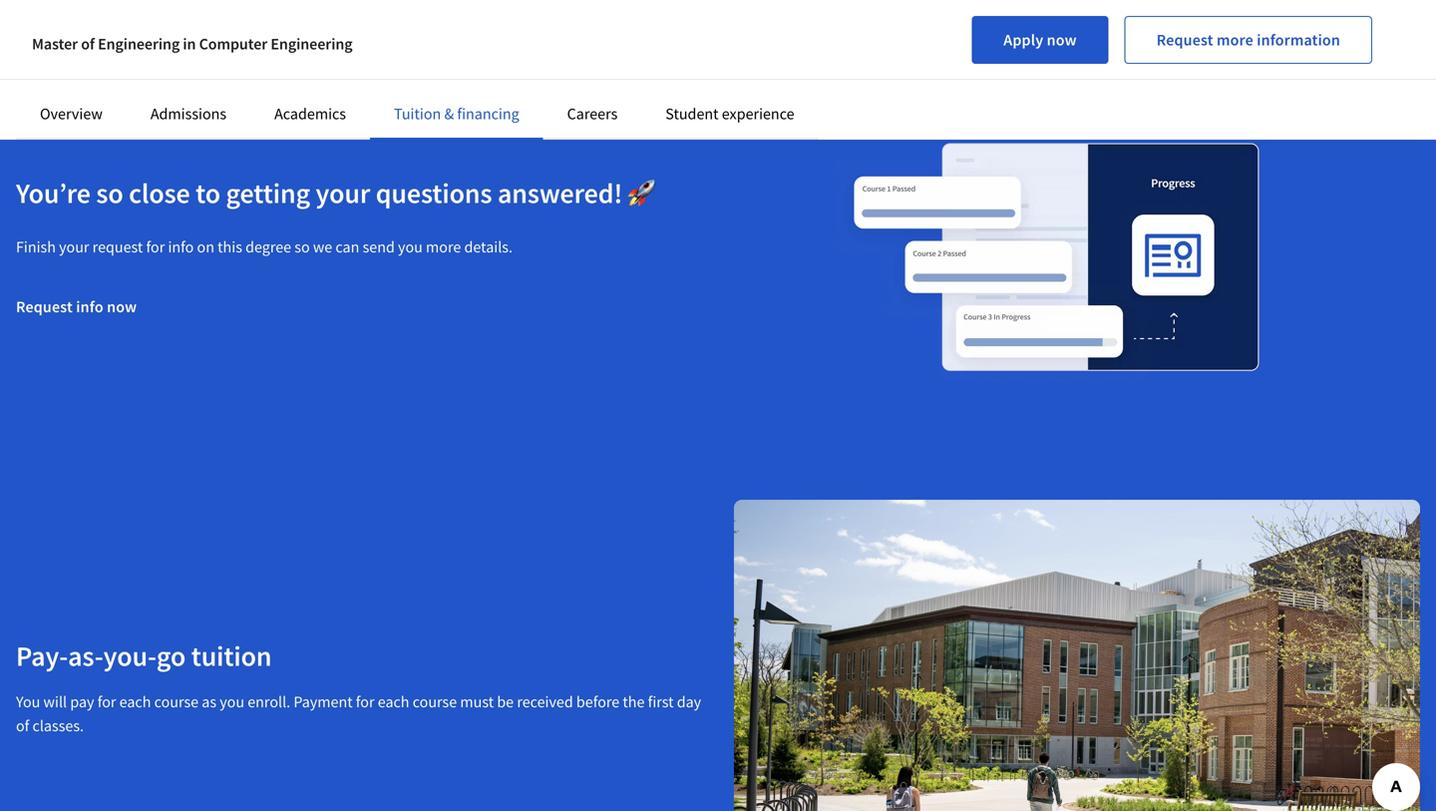 Task type: describe. For each thing, give the bounding box(es) containing it.
experience
[[722, 104, 795, 124]]

student
[[666, 104, 719, 124]]

in
[[183, 34, 196, 54]]

admissions
[[150, 104, 227, 124]]

answered!
[[498, 138, 623, 173]]

must
[[460, 654, 494, 674]]

be
[[497, 654, 514, 674]]

first
[[648, 654, 674, 674]]

you're so close to getting your questions answered! 🚀
[[16, 138, 656, 173]]

you inside you will pay for each course as you enroll. payment for each course must be received before the first day of classes.
[[220, 654, 244, 674]]

1 horizontal spatial info
[[168, 199, 194, 219]]

request more information button
[[1125, 16, 1373, 64]]

request info now button
[[0, 245, 153, 293]]

you will pay for each course as you enroll. payment for each course must be received before the first day of classes.
[[16, 654, 701, 698]]

embedded module image image
[[803, 72, 1312, 366]]

pay
[[70, 654, 94, 674]]

1 course from the left
[[154, 654, 199, 674]]

to
[[196, 138, 220, 173]]

more inside request more information button
[[1217, 30, 1254, 50]]

tuition & financing link
[[394, 104, 519, 124]]

overview
[[40, 104, 103, 124]]

1 each from the left
[[119, 654, 151, 674]]

1 horizontal spatial so
[[295, 199, 310, 219]]

careers link
[[567, 104, 618, 124]]

of inside you will pay for each course as you enroll. payment for each course must be received before the first day of classes.
[[16, 678, 29, 698]]

will
[[43, 654, 67, 674]]

degree
[[246, 199, 291, 219]]

2 each from the left
[[378, 654, 410, 674]]

master of engineering in computer engineering
[[32, 34, 353, 54]]

tuition & financing
[[394, 104, 519, 124]]

0 vertical spatial you
[[398, 199, 423, 219]]

financing
[[457, 104, 519, 124]]

finish
[[16, 199, 56, 219]]

received
[[517, 654, 573, 674]]

information
[[1257, 30, 1341, 50]]

computer
[[199, 34, 268, 54]]

academics link
[[274, 104, 346, 124]]

now inside button
[[1047, 30, 1077, 50]]

details.
[[464, 199, 513, 219]]

send
[[363, 199, 395, 219]]

info inside "button"
[[76, 259, 104, 279]]

finish your request for info on this degree so we can send you more details.
[[16, 199, 513, 219]]



Task type: locate. For each thing, give the bounding box(es) containing it.
request info now
[[16, 259, 137, 279]]

you
[[398, 199, 423, 219], [220, 654, 244, 674]]

you right as
[[220, 654, 244, 674]]

your right the finish
[[59, 199, 89, 219]]

we
[[313, 199, 332, 219]]

each right payment
[[378, 654, 410, 674]]

this
[[218, 199, 242, 219]]

1 vertical spatial now
[[107, 259, 137, 279]]

questions
[[376, 138, 492, 173]]

for
[[146, 199, 165, 219], [97, 654, 116, 674], [356, 654, 375, 674]]

0 horizontal spatial your
[[59, 199, 89, 219]]

1 horizontal spatial more
[[1217, 30, 1254, 50]]

0 vertical spatial of
[[81, 34, 95, 54]]

1 vertical spatial your
[[59, 199, 89, 219]]

0 horizontal spatial info
[[76, 259, 104, 279]]

your down academics
[[316, 138, 370, 173]]

for right pay
[[97, 654, 116, 674]]

for right payment
[[356, 654, 375, 674]]

course left must
[[413, 654, 457, 674]]

more left 'details.'
[[426, 199, 461, 219]]

classes.
[[32, 678, 84, 698]]

1 vertical spatial more
[[426, 199, 461, 219]]

before
[[577, 654, 620, 674]]

now
[[1047, 30, 1077, 50], [107, 259, 137, 279]]

0 horizontal spatial you
[[220, 654, 244, 674]]

academics
[[274, 104, 346, 124]]

more
[[1217, 30, 1254, 50], [426, 199, 461, 219]]

admissions link
[[150, 104, 227, 124]]

of
[[81, 34, 95, 54], [16, 678, 29, 698]]

engineering up academics link
[[271, 34, 353, 54]]

0 horizontal spatial each
[[119, 654, 151, 674]]

1 vertical spatial of
[[16, 678, 29, 698]]

0 horizontal spatial request
[[16, 259, 73, 279]]

apply now button
[[972, 16, 1109, 64]]

request
[[1157, 30, 1214, 50], [16, 259, 73, 279]]

each right pay
[[119, 654, 151, 674]]

apply now
[[1004, 30, 1077, 50]]

1 vertical spatial request
[[16, 259, 73, 279]]

0 vertical spatial so
[[96, 138, 123, 173]]

1 horizontal spatial of
[[81, 34, 95, 54]]

1 vertical spatial you
[[220, 654, 244, 674]]

so left the close
[[96, 138, 123, 173]]

info
[[168, 199, 194, 219], [76, 259, 104, 279]]

&
[[444, 104, 454, 124]]

request inside button
[[1157, 30, 1214, 50]]

of down you
[[16, 678, 29, 698]]

2 engineering from the left
[[271, 34, 353, 54]]

so left we in the left of the page
[[295, 199, 310, 219]]

for for each
[[97, 654, 116, 674]]

apply
[[1004, 30, 1044, 50]]

more left information
[[1217, 30, 1254, 50]]

engineering
[[98, 34, 180, 54], [271, 34, 353, 54]]

payment
[[294, 654, 353, 674]]

info left on
[[168, 199, 194, 219]]

you right send
[[398, 199, 423, 219]]

0 horizontal spatial now
[[107, 259, 137, 279]]

1 horizontal spatial each
[[378, 654, 410, 674]]

1 horizontal spatial now
[[1047, 30, 1077, 50]]

0 vertical spatial more
[[1217, 30, 1254, 50]]

0 vertical spatial now
[[1047, 30, 1077, 50]]

🚀
[[628, 138, 656, 173]]

each
[[119, 654, 151, 674], [378, 654, 410, 674]]

tuition
[[394, 104, 441, 124]]

1 vertical spatial info
[[76, 259, 104, 279]]

request inside "button"
[[16, 259, 73, 279]]

so
[[96, 138, 123, 173], [295, 199, 310, 219]]

you
[[16, 654, 40, 674]]

engineering left 'in'
[[98, 34, 180, 54]]

request more information
[[1157, 30, 1341, 50]]

now inside "button"
[[107, 259, 137, 279]]

student experience link
[[666, 104, 795, 124]]

2 course from the left
[[413, 654, 457, 674]]

0 horizontal spatial engineering
[[98, 34, 180, 54]]

0 vertical spatial request
[[1157, 30, 1214, 50]]

course left as
[[154, 654, 199, 674]]

0 horizontal spatial course
[[154, 654, 199, 674]]

request for request info now
[[16, 259, 73, 279]]

now down request
[[107, 259, 137, 279]]

student experience
[[666, 104, 795, 124]]

0 horizontal spatial for
[[97, 654, 116, 674]]

you're
[[16, 138, 91, 173]]

the
[[623, 654, 645, 674]]

1 horizontal spatial you
[[398, 199, 423, 219]]

for for info
[[146, 199, 165, 219]]

1 horizontal spatial for
[[146, 199, 165, 219]]

0 horizontal spatial more
[[426, 199, 461, 219]]

can
[[336, 199, 360, 219]]

close
[[129, 138, 190, 173]]

request
[[92, 199, 143, 219]]

careers
[[567, 104, 618, 124]]

now right apply
[[1047, 30, 1077, 50]]

0 horizontal spatial of
[[16, 678, 29, 698]]

on
[[197, 199, 214, 219]]

request for request more information
[[1157, 30, 1214, 50]]

1 engineering from the left
[[98, 34, 180, 54]]

enroll.
[[248, 654, 290, 674]]

day
[[677, 654, 701, 674]]

1 horizontal spatial engineering
[[271, 34, 353, 54]]

overview link
[[40, 104, 103, 124]]

0 vertical spatial info
[[168, 199, 194, 219]]

getting
[[226, 138, 310, 173]]

0 horizontal spatial so
[[96, 138, 123, 173]]

of right master
[[81, 34, 95, 54]]

course
[[154, 654, 199, 674], [413, 654, 457, 674]]

1 horizontal spatial your
[[316, 138, 370, 173]]

0 vertical spatial your
[[316, 138, 370, 173]]

for right request
[[146, 199, 165, 219]]

your
[[316, 138, 370, 173], [59, 199, 89, 219]]

1 horizontal spatial course
[[413, 654, 457, 674]]

1 vertical spatial so
[[295, 199, 310, 219]]

2 horizontal spatial for
[[356, 654, 375, 674]]

info down request
[[76, 259, 104, 279]]

1 horizontal spatial request
[[1157, 30, 1214, 50]]

as
[[202, 654, 217, 674]]

master
[[32, 34, 78, 54]]



Task type: vqa. For each thing, say whether or not it's contained in the screenshot.
the topmost (siem)
no



